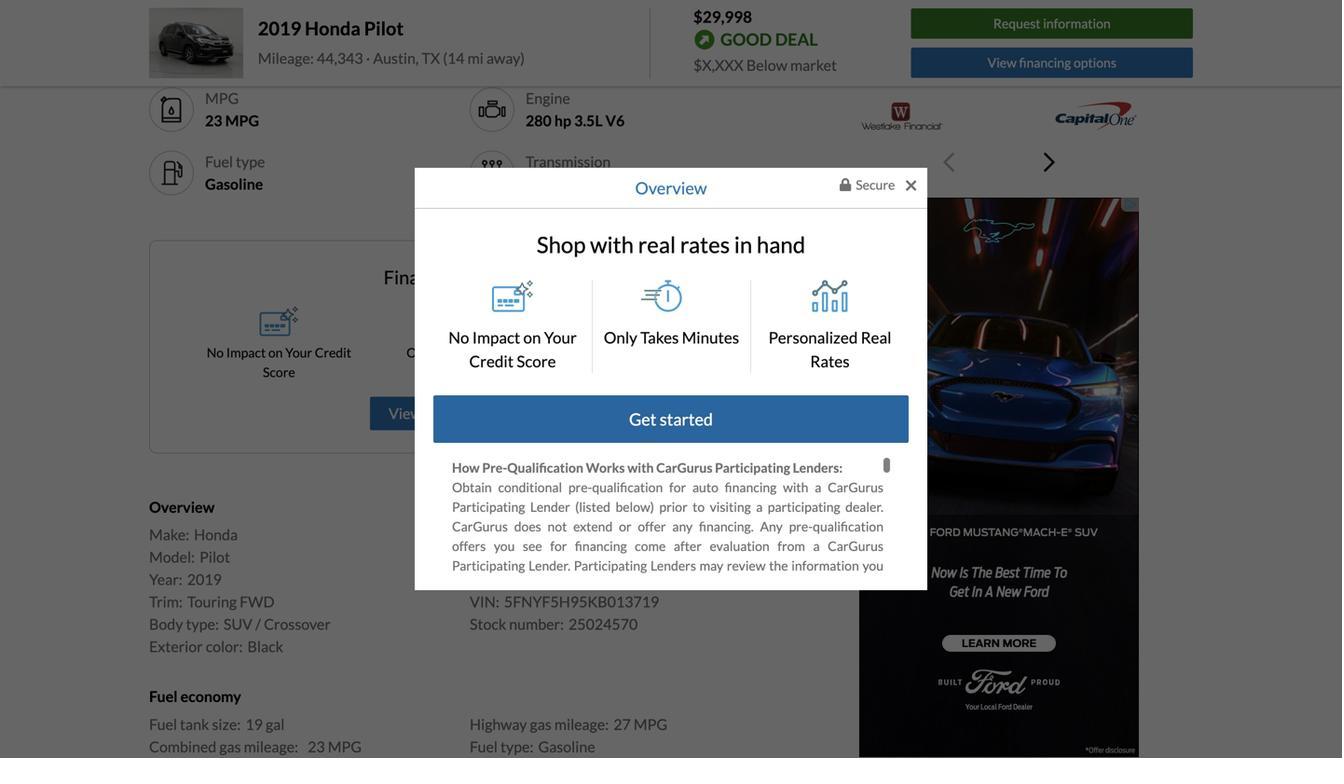Task type: describe. For each thing, give the bounding box(es) containing it.
with left real
[[590, 231, 634, 258]]

tx
[[422, 49, 440, 67]]

the up an
[[767, 695, 786, 711]]

qualify inside remember, your pre-qualification can only be used for the purchase of one, personal use vehicle. the offer summary will include an estimate of the financing terms (including down payment) you could qualify for when you apply for financing at the dealer. these estimates may not include tax, tit
[[762, 734, 801, 750]]

economy
[[180, 687, 241, 706]]

submitted
[[590, 656, 649, 672]]

3.5l
[[575, 111, 603, 130]]

gas inside highway gas mileage: 27 mpg fuel type: gasoline
[[530, 715, 552, 733]]

an
[[773, 714, 787, 730]]

estimates
[[680, 754, 735, 758]]

summaries
[[452, 636, 514, 652]]

2 vertical spatial a
[[814, 538, 820, 554]]

exterior inside make: honda model: pilot year: 2019 trim: touring fwd body type: suv / crossover exterior color: black
[[149, 638, 203, 656]]

extend
[[574, 519, 613, 534]]

to down auto
[[693, 499, 705, 515]]

highway gas mileage: 27 mpg fuel type: gasoline
[[470, 715, 668, 756]]

gasoline inside fuel type gasoline
[[205, 175, 263, 193]]

payment)
[[643, 734, 697, 750]]

engine 280 hp 3.5l v6
[[526, 89, 625, 130]]

stock
[[470, 615, 507, 633]]

shop with real rates in hand dialog
[[0, 0, 1343, 758]]

aprs
[[791, 616, 821, 632]]

vin:
[[470, 593, 500, 611]]

no impact on your credit score inside shop with real rates in hand dialog
[[449, 328, 577, 371]]

advance
[[470, 266, 541, 289]]

all
[[666, 656, 679, 672]]

only inside shop with real rates in hand dialog
[[604, 328, 638, 347]]

1 horizontal spatial offer
[[638, 519, 666, 534]]

type
[[236, 152, 265, 171]]

0 horizontal spatial rates
[[682, 345, 714, 360]]

after
[[674, 538, 702, 554]]

the right at
[[578, 754, 597, 758]]

(14
[[443, 49, 465, 67]]

and
[[828, 616, 849, 632]]

0 vertical spatial or
[[619, 519, 632, 534]]

1 vertical spatial not
[[552, 656, 571, 672]]

used
[[716, 695, 744, 711]]

pre- inside how pre-qualification works with cargurus participating lenders: obtain conditional pre-qualification for auto financing with a cargurus participating lender (listed below) prior to visiting a participating dealer. cargurus does not extend or offer any financing. any pre-qualification offers you see for financing come after evaluation from a cargurus participating lender. participating lenders may review the information you provide to determine whether you pre-qualify with no impact to your credit score. if you pre-qualify with one or more of our participating lenders, you will be able to see your estimated monthly payments, aprs and offer summaries for vehicles you may be considering. your request for pre- qualification may not be submitted to all participating lenders.
[[482, 460, 508, 476]]

25024570
[[569, 615, 638, 633]]

number:
[[509, 615, 564, 633]]

2 horizontal spatial offer
[[856, 616, 884, 632]]

fuel for fuel tank size: 19 gal combined gas mileage: 23 mpg
[[149, 715, 177, 733]]

color: inside 'interior color: black mileage: 44,343 mi condition: used vin: 5fnyf5h95kb013719 stock number: 25024570'
[[523, 526, 560, 544]]

black inside make: honda model: pilot year: 2019 trim: touring fwd body type: suv / crossover exterior color: black
[[248, 638, 283, 656]]

shop with real rates in hand
[[537, 231, 806, 258]]

request
[[786, 636, 830, 652]]

one,
[[860, 695, 884, 711]]

·
[[366, 49, 370, 67]]

request
[[994, 16, 1041, 31]]

dealer. inside remember, your pre-qualification can only be used for the purchase of one, personal use vehicle. the offer summary will include an estimate of the financing terms (including down payment) you could qualify for when you apply for financing at the dealer. these estimates may not include tax, tit
[[600, 754, 638, 758]]

(including
[[546, 734, 602, 750]]

to right able
[[530, 616, 542, 632]]

mpg inside highway gas mileage: 27 mpg fuel type: gasoline
[[634, 715, 668, 733]]

rates
[[680, 231, 730, 258]]

mi inside 2019 honda pilot mileage: 44,343 · austin, tx (14 mi away)
[[468, 49, 484, 67]]

pre- up the one,
[[860, 636, 884, 652]]

how pre-qualification works with cargurus participating lenders: obtain conditional pre-qualification for auto financing with a cargurus participating lender (listed below) prior to visiting a participating dealer. cargurus does not extend or offer any financing. any pre-qualification offers you see for financing come after evaluation from a cargurus participating lender. participating lenders may review the information you provide to determine whether you pre-qualify with no impact to your credit score. if you pre-qualify with one or more of our participating lenders, you will be able to see your estimated monthly payments, aprs and offer summaries for vehicles you may be considering. your request for pre- qualification may not be submitted to all participating lenders.
[[452, 460, 884, 672]]

with inside pre-qualify for financing with no impact to your credit score.
[[985, 32, 1017, 51]]

be up summaries
[[479, 616, 493, 632]]

vehicle.
[[533, 714, 576, 730]]

1 horizontal spatial your
[[544, 328, 577, 347]]

0 horizontal spatial personalized
[[578, 345, 651, 360]]

to right provide
[[499, 577, 511, 593]]

on inside shop with real rates in hand dialog
[[524, 328, 541, 347]]

market
[[791, 56, 837, 74]]

1 horizontal spatial include
[[789, 754, 830, 758]]

qualification up below)
[[592, 479, 663, 495]]

request information button
[[912, 9, 1194, 39]]

0 horizontal spatial options
[[487, 404, 536, 422]]

to up lenders, on the bottom right of page
[[806, 577, 818, 593]]

pre-qualify for financing with no impact to your credit score. button
[[806, 21, 1194, 190]]

fwd
[[240, 593, 275, 611]]

0 horizontal spatial credit
[[315, 345, 351, 360]]

transmission
[[526, 152, 611, 171]]

score. inside pre-qualify for financing with no impact to your credit score.
[[978, 56, 1021, 76]]

personal
[[452, 714, 502, 730]]

engine
[[526, 89, 570, 107]]

will inside remember, your pre-qualification can only be used for the purchase of one, personal use vehicle. the offer summary will include an estimate of the financing terms (including down payment) you could qualify for when you apply for financing at the dealer. these estimates may not include tax, tit
[[701, 714, 721, 730]]

works
[[586, 460, 625, 476]]

1 horizontal spatial options
[[1074, 55, 1117, 70]]

finance
[[384, 266, 448, 289]]

0 horizontal spatial minutes
[[471, 345, 518, 360]]

cargurus down the lenders:
[[828, 479, 884, 495]]

be down vehicles
[[574, 656, 588, 672]]

can
[[648, 695, 668, 711]]

pre- up number:
[[526, 597, 550, 613]]

0 horizontal spatial your
[[285, 345, 312, 360]]

one
[[621, 597, 643, 613]]

gal
[[266, 715, 285, 733]]

to inside pre-qualify for financing with no impact to your credit score.
[[1093, 32, 1109, 51]]

participating up the whether
[[574, 558, 647, 574]]

23 inside fuel tank size: 19 gal combined gas mileage: 23 mpg
[[308, 737, 325, 756]]

estimated
[[608, 616, 665, 632]]

fuel for fuel type gasoline
[[205, 152, 233, 171]]

any
[[673, 519, 693, 534]]

lender
[[530, 499, 570, 515]]

get started button
[[434, 396, 909, 443]]

0 horizontal spatial impact
[[226, 345, 266, 360]]

0 horizontal spatial only takes minutes
[[407, 345, 518, 360]]

information inside how pre-qualification works with cargurus participating lenders: obtain conditional pre-qualification for auto financing with a cargurus participating lender (listed below) prior to visiting a participating dealer. cargurus does not extend or offer any financing. any pre-qualification offers you see for financing come after evaluation from a cargurus participating lender. participating lenders may review the information you provide to determine whether you pre-qualify with no impact to your credit score. if you pre-qualify with one or more of our participating lenders, you will be able to see your estimated monthly payments, aprs and offer summaries for vehicles you may be considering. your request for pre- qualification may not be submitted to all participating lenders.
[[792, 558, 859, 574]]

honda for pilot
[[305, 17, 361, 39]]

cargurus up lenders, on the bottom right of page
[[828, 538, 884, 554]]

only takes minutes inside shop with real rates in hand dialog
[[604, 328, 740, 347]]

terms
[[509, 734, 542, 750]]

participating down 'obtain'
[[452, 499, 525, 515]]

cargurus up 'offers' on the bottom left of the page
[[452, 519, 508, 534]]

chevron right image
[[1044, 151, 1056, 173]]

conditional
[[498, 479, 562, 495]]

qualification down summaries
[[452, 656, 523, 672]]

0 horizontal spatial overview
[[149, 498, 215, 516]]

0 horizontal spatial no
[[207, 345, 224, 360]]

size:
[[212, 715, 241, 733]]

any
[[760, 519, 783, 534]]

type: inside make: honda model: pilot year: 2019 trim: touring fwd body type: suv / crossover exterior color: black
[[186, 615, 219, 633]]

may inside remember, your pre-qualification can only be used for the purchase of one, personal use vehicle. the offer summary will include an estimate of the financing terms (including down payment) you could qualify for when you apply for financing at the dealer. these estimates may not include tax, tit
[[738, 754, 762, 758]]

2019 inside make: honda model: pilot year: 2019 trim: touring fwd body type: suv / crossover exterior color: black
[[187, 570, 222, 589]]

minutes inside shop with real rates in hand dialog
[[682, 328, 740, 347]]

fuel for fuel economy
[[149, 687, 178, 706]]

will inside how pre-qualification works with cargurus participating lenders: obtain conditional pre-qualification for auto financing with a cargurus participating lender (listed below) prior to visiting a participating dealer. cargurus does not extend or offer any financing. any pre-qualification offers you see for financing come after evaluation from a cargurus participating lender. participating lenders may review the information you provide to determine whether you pre-qualify with no impact to your credit score. if you pre-qualify with one or more of our participating lenders, you will be able to see your estimated monthly payments, aprs and offer summaries for vehicles you may be considering. your request for pre- qualification may not be submitted to all participating lenders.
[[452, 616, 472, 632]]

1 vertical spatial a
[[756, 499, 763, 515]]

purchase
[[789, 695, 842, 711]]

qualify up more at the bottom of the page
[[676, 577, 715, 593]]

in inside dialog
[[735, 231, 753, 258]]

the down the one,
[[865, 714, 884, 730]]

secure
[[856, 177, 895, 192]]

for inside pre-qualify for financing with no impact to your credit score.
[[892, 32, 913, 51]]

whether
[[576, 577, 625, 593]]

0 horizontal spatial no impact on your credit score
[[207, 345, 351, 380]]

request information
[[994, 16, 1111, 31]]

review
[[727, 558, 766, 574]]

2 vertical spatial of
[[848, 714, 859, 730]]

lender.
[[529, 558, 571, 574]]

down
[[607, 734, 638, 750]]

auto
[[693, 479, 719, 495]]

participating down considering.
[[682, 656, 755, 672]]

0 vertical spatial a
[[815, 479, 822, 495]]

participating up visiting
[[715, 460, 791, 476]]

44,343 for color:
[[531, 548, 577, 566]]

1 vertical spatial see
[[549, 616, 568, 632]]

body
[[149, 615, 183, 633]]

pilot inside make: honda model: pilot year: 2019 trim: touring fwd body type: suv / crossover exterior color: black
[[200, 548, 230, 566]]

interior color: black mileage: 44,343 mi condition: used vin: 5fnyf5h95kb013719 stock number: 25024570
[[470, 526, 660, 633]]

0 horizontal spatial view
[[389, 404, 422, 422]]

touring
[[187, 593, 237, 611]]

how
[[452, 460, 480, 476]]

0 horizontal spatial on
[[268, 345, 283, 360]]

determine
[[514, 577, 573, 593]]

with right works
[[628, 460, 654, 476]]

1 vertical spatial or
[[646, 597, 659, 613]]

type: inside highway gas mileage: 27 mpg fuel type: gasoline
[[501, 737, 534, 756]]

mileage: inside fuel tank size: 19 gal combined gas mileage: 23 mpg
[[244, 737, 298, 756]]

to left "all"
[[651, 656, 663, 672]]

0 horizontal spatial only
[[407, 345, 434, 360]]

exterior color black
[[205, 26, 295, 66]]

shop
[[537, 231, 586, 258]]

black for color
[[205, 48, 242, 66]]

2019 inside 2019 honda pilot mileage: 44,343 · austin, tx (14 mi away)
[[258, 17, 301, 39]]

pre- down the participating
[[789, 519, 813, 534]]

0 horizontal spatial see
[[523, 538, 542, 554]]

the
[[581, 714, 603, 730]]

cargurus up auto
[[657, 460, 713, 476]]

exterior color image
[[157, 31, 186, 61]]

deal
[[776, 29, 818, 50]]

personalized real rates inside shop with real rates in hand dialog
[[769, 328, 892, 371]]

mpg 23 mpg
[[205, 89, 259, 130]]

participating
[[768, 499, 841, 515]]

pre-qualify for financing with no impact to your credit score.
[[809, 32, 1190, 76]]

27
[[614, 715, 631, 733]]

1 vertical spatial view financing options
[[389, 404, 536, 422]]

0 horizontal spatial personalized real rates
[[578, 345, 714, 360]]

no inside shop with real rates in hand dialog
[[449, 328, 469, 347]]



Task type: locate. For each thing, give the bounding box(es) containing it.
dealer. down down
[[600, 754, 638, 758]]

close financing wizard image
[[906, 177, 917, 194]]

may down vehicles
[[525, 656, 549, 672]]

black inside exterior color black
[[205, 48, 242, 66]]

view financing options
[[988, 55, 1117, 70], [389, 404, 536, 422]]

be right only
[[699, 695, 713, 711]]

credit
[[315, 345, 351, 360], [469, 352, 514, 371]]

combined
[[149, 737, 217, 756]]

cargurus
[[657, 460, 713, 476], [828, 479, 884, 495], [452, 519, 508, 534], [828, 538, 884, 554]]

credit inside shop with real rates in hand dialog
[[469, 352, 514, 371]]

interior
[[470, 526, 520, 544]]

dealer.
[[846, 499, 884, 515], [600, 754, 638, 758]]

2 vertical spatial not
[[766, 754, 785, 758]]

offer up come
[[638, 519, 666, 534]]

0 vertical spatial pilot
[[364, 17, 404, 39]]

monthly
[[672, 616, 719, 632]]

1 horizontal spatial gas
[[530, 715, 552, 733]]

participating up payments,
[[734, 597, 808, 613]]

impact inside shop with real rates in hand dialog
[[473, 328, 521, 347]]

fuel up combined at the bottom
[[149, 715, 177, 733]]

get started
[[629, 409, 713, 430]]

fuel inside fuel type gasoline
[[205, 152, 233, 171]]

condition:
[[470, 570, 539, 589]]

0 horizontal spatial takes
[[437, 345, 469, 360]]

1 vertical spatial 23
[[308, 737, 325, 756]]

if
[[490, 597, 498, 613]]

1 horizontal spatial rates
[[811, 352, 850, 371]]

to down request information
[[1093, 32, 1109, 51]]

44,343 inside 'interior color: black mileage: 44,343 mi condition: used vin: 5fnyf5h95kb013719 stock number: 25024570'
[[531, 548, 577, 566]]

get
[[629, 409, 657, 430]]

0 horizontal spatial include
[[726, 714, 768, 730]]

started
[[660, 409, 713, 430]]

1 vertical spatial 44,343
[[531, 548, 577, 566]]

exterior
[[205, 26, 259, 44], [149, 638, 203, 656]]

score
[[517, 352, 556, 371], [263, 364, 295, 380]]

may down after
[[700, 558, 724, 574]]

impact inside how pre-qualification works with cargurus participating lenders: obtain conditional pre-qualification for auto financing with a cargurus participating lender (listed below) prior to visiting a participating dealer. cargurus does not extend or offer any financing. any pre-qualification offers you see for financing come after evaluation from a cargurus participating lender. participating lenders may review the information you provide to determine whether you pre-qualify with no impact to your credit score. if you pre-qualify with one or more of our participating lenders, you will be able to see your estimated monthly payments, aprs and offer summaries for vehicles you may be considering. your request for pre- qualification may not be submitted to all participating lenders.
[[764, 577, 803, 593]]

qualification down the participating
[[813, 519, 884, 534]]

include up could
[[726, 714, 768, 730]]

mileage: down 'color'
[[258, 49, 314, 67]]

exterior inside exterior color black
[[205, 26, 259, 44]]

transmission image
[[477, 158, 507, 188]]

score. down provide
[[452, 597, 486, 613]]

our
[[711, 597, 731, 613]]

2 vertical spatial offer
[[608, 714, 637, 730]]

1 horizontal spatial or
[[646, 597, 659, 613]]

1 vertical spatial overview
[[149, 498, 215, 516]]

mpg image
[[157, 95, 186, 124]]

black up mpg 23 mpg
[[205, 48, 242, 66]]

1 horizontal spatial exterior
[[205, 26, 259, 44]]

1 vertical spatial black
[[565, 526, 601, 544]]

the inside how pre-qualification works with cargurus participating lenders: obtain conditional pre-qualification for auto financing with a cargurus participating lender (listed below) prior to visiting a participating dealer. cargurus does not extend or offer any financing. any pre-qualification offers you see for financing come after evaluation from a cargurus participating lender. participating lenders may review the information you provide to determine whether you pre-qualify with no impact to your credit score. if you pre-qualify with one or more of our participating lenders, you will be able to see your estimated monthly payments, aprs and offer summaries for vehicles you may be considering. your request for pre- qualification may not be submitted to all participating lenders.
[[769, 558, 788, 574]]

mileage: up (including
[[555, 715, 609, 733]]

0 vertical spatial see
[[523, 538, 542, 554]]

44,343 left ·
[[317, 49, 363, 67]]

lenders:
[[793, 460, 843, 476]]

1 horizontal spatial view financing options
[[988, 55, 1117, 70]]

score. down request
[[978, 56, 1021, 76]]

crossover
[[264, 615, 331, 633]]

black
[[205, 48, 242, 66], [565, 526, 601, 544], [248, 638, 283, 656]]

mileage: inside 2019 honda pilot mileage: 44,343 · austin, tx (14 mi away)
[[258, 49, 314, 67]]

$x,xxx
[[694, 56, 744, 74]]

may
[[700, 558, 724, 574], [625, 636, 649, 652], [525, 656, 549, 672], [738, 754, 762, 758]]

for
[[892, 32, 913, 51], [670, 479, 686, 495], [550, 538, 567, 554], [521, 636, 538, 652], [837, 636, 853, 652], [747, 695, 764, 711], [806, 734, 823, 750], [487, 754, 504, 758]]

0 vertical spatial of
[[696, 597, 708, 613]]

1 vertical spatial options
[[487, 404, 536, 422]]

financing.
[[699, 519, 754, 534]]

view financing options button
[[912, 48, 1194, 78], [370, 397, 555, 430]]

qualify down an
[[762, 734, 801, 750]]

0 horizontal spatial black
[[205, 48, 242, 66]]

lenders,
[[811, 597, 859, 613]]

no inside how pre-qualification works with cargurus participating lenders: obtain conditional pre-qualification for auto financing with a cargurus participating lender (listed below) prior to visiting a participating dealer. cargurus does not extend or offer any financing. any pre-qualification offers you see for financing come after evaluation from a cargurus participating lender. participating lenders may review the information you provide to determine whether you pre-qualify with no impact to your credit score. if you pre-qualify with one or more of our participating lenders, you will be able to see your estimated monthly payments, aprs and offer summaries for vehicles you may be considering. your request for pre- qualification may not be submitted to all participating lenders.
[[746, 577, 761, 593]]

credit inside how pre-qualification works with cargurus participating lenders: obtain conditional pre-qualification for auto financing with a cargurus participating lender (listed below) prior to visiting a participating dealer. cargurus does not extend or offer any financing. any pre-qualification offers you see for financing come after evaluation from a cargurus participating lender. participating lenders may review the information you provide to determine whether you pre-qualify with no impact to your credit score. if you pre-qualify with one or more of our participating lenders, you will be able to see your estimated monthly payments, aprs and offer summaries for vehicles you may be considering. your request for pre- qualification may not be submitted to all participating lenders.
[[850, 577, 884, 593]]

mpg
[[205, 89, 239, 107], [225, 111, 259, 130], [634, 715, 668, 733], [328, 737, 362, 756]]

below
[[747, 56, 788, 74]]

0 horizontal spatial no
[[746, 577, 761, 593]]

0 horizontal spatial information
[[792, 558, 859, 574]]

overview
[[635, 177, 707, 198], [149, 498, 215, 516]]

make: honda model: pilot year: 2019 trim: touring fwd body type: suv / crossover exterior color: black
[[149, 526, 331, 656]]

0 vertical spatial credit
[[1148, 32, 1190, 51]]

1 vertical spatial of
[[845, 695, 857, 711]]

of inside how pre-qualification works with cargurus participating lenders: obtain conditional pre-qualification for auto financing with a cargurus participating lender (listed below) prior to visiting a participating dealer. cargurus does not extend or offer any financing. any pre-qualification offers you see for financing come after evaluation from a cargurus participating lender. participating lenders may review the information you provide to determine whether you pre-qualify with no impact to your credit score. if you pre-qualify with one or more of our participating lenders, you will be able to see your estimated monthly payments, aprs and offer summaries for vehicles you may be considering. your request for pre- qualification may not be submitted to all participating lenders.
[[696, 597, 708, 613]]

1 horizontal spatial dealer.
[[846, 499, 884, 515]]

0 vertical spatial not
[[548, 519, 567, 534]]

0 horizontal spatial dealer.
[[600, 754, 638, 758]]

black down (listed
[[565, 526, 601, 544]]

minutes down advance
[[471, 345, 518, 360]]

able
[[500, 616, 524, 632]]

pre- up (listed
[[569, 479, 592, 495]]

0 vertical spatial 44,343
[[317, 49, 363, 67]]

honda
[[305, 17, 361, 39], [194, 526, 238, 544]]

interior color image
[[477, 31, 507, 61]]

only down finance at the left of page
[[407, 345, 434, 360]]

0 vertical spatial impact
[[1041, 32, 1090, 51]]

mi right '(14'
[[468, 49, 484, 67]]

score inside shop with real rates in hand dialog
[[517, 352, 556, 371]]

1 vertical spatial score.
[[452, 597, 486, 613]]

/
[[256, 615, 261, 633]]

1 horizontal spatial score.
[[978, 56, 1021, 76]]

exterior left 'color'
[[205, 26, 259, 44]]

0 horizontal spatial exterior
[[149, 638, 203, 656]]

gas inside fuel tank size: 19 gal combined gas mileage: 23 mpg
[[219, 737, 241, 756]]

qualification inside remember, your pre-qualification can only be used for the purchase of one, personal use vehicle. the offer summary will include an estimate of the financing terms (including down payment) you could qualify for when you apply for financing at the dealer. these estimates may not include tax, tit
[[574, 695, 645, 711]]

pre- up market
[[809, 32, 840, 51]]

of left the one,
[[845, 695, 857, 711]]

honda inside 2019 honda pilot mileage: 44,343 · austin, tx (14 mi away)
[[305, 17, 361, 39]]

used
[[543, 570, 577, 589]]

2 horizontal spatial your
[[752, 636, 779, 652]]

gasoline inside highway gas mileage: 27 mpg fuel type: gasoline
[[538, 737, 595, 756]]

type:
[[186, 615, 219, 633], [501, 737, 534, 756]]

2019 right 2019 honda pilot image
[[258, 17, 301, 39]]

trim:
[[149, 593, 183, 611]]

pilot
[[364, 17, 404, 39], [200, 548, 230, 566]]

not down lender
[[548, 519, 567, 534]]

gasoline down 'vehicle.' on the left bottom of page
[[538, 737, 595, 756]]

0 horizontal spatial credit
[[850, 577, 884, 593]]

1 horizontal spatial type:
[[501, 737, 534, 756]]

see
[[523, 538, 542, 554], [549, 616, 568, 632]]

fuel inside highway gas mileage: 27 mpg fuel type: gasoline
[[470, 737, 498, 756]]

1 horizontal spatial minutes
[[682, 328, 740, 347]]

of up when
[[848, 714, 859, 730]]

view financing options button down request information button
[[912, 48, 1194, 78]]

you
[[494, 538, 515, 554], [863, 558, 884, 574], [628, 577, 649, 593], [502, 597, 523, 613], [863, 597, 884, 613], [597, 636, 618, 652], [701, 734, 722, 750], [863, 734, 884, 750]]

1 horizontal spatial 23
[[308, 737, 325, 756]]

1 vertical spatial impact
[[764, 577, 803, 593]]

be inside remember, your pre-qualification can only be used for the purchase of one, personal use vehicle. the offer summary will include an estimate of the financing terms (including down payment) you could qualify for when you apply for financing at the dealer. these estimates may not include tax, tit
[[699, 695, 713, 711]]

these
[[642, 754, 676, 758]]

visiting
[[710, 499, 751, 515]]

0 horizontal spatial impact
[[764, 577, 803, 593]]

tank
[[180, 715, 209, 733]]

score. inside how pre-qualification works with cargurus participating lenders: obtain conditional pre-qualification for auto financing with a cargurus participating lender (listed below) prior to visiting a participating dealer. cargurus does not extend or offer any financing. any pre-qualification offers you see for financing come after evaluation from a cargurus participating lender. participating lenders may review the information you provide to determine whether you pre-qualify with no impact to your credit score. if you pre-qualify with one or more of our participating lenders, you will be able to see your estimated monthly payments, aprs and offer summaries for vehicles you may be considering. your request for pre- qualification may not be submitted to all participating lenders.
[[452, 597, 486, 613]]

pre- inside remember, your pre-qualification can only be used for the purchase of one, personal use vehicle. the offer summary will include an estimate of the financing terms (including down payment) you could qualify for when you apply for financing at the dealer. these estimates may not include tax, tit
[[550, 695, 574, 711]]

1 horizontal spatial credit
[[469, 352, 514, 371]]

qualify down the used
[[550, 597, 589, 613]]

type: down use
[[501, 737, 534, 756]]

mileage: inside highway gas mileage: 27 mpg fuel type: gasoline
[[555, 715, 609, 733]]

overview inside shop with real rates in hand dialog
[[635, 177, 707, 198]]

chevron left image
[[944, 151, 955, 173]]

participating up provide
[[452, 558, 525, 574]]

no inside pre-qualify for financing with no impact to your credit score.
[[1020, 32, 1038, 51]]

may down could
[[738, 754, 762, 758]]

with up the participating
[[783, 479, 809, 495]]

mileage: for interior
[[470, 548, 526, 566]]

1 horizontal spatial credit
[[1148, 32, 1190, 51]]

1 horizontal spatial mi
[[580, 548, 596, 566]]

1 horizontal spatial pilot
[[364, 17, 404, 39]]

0 vertical spatial view financing options button
[[912, 48, 1194, 78]]

1 horizontal spatial view
[[988, 55, 1017, 70]]

credit inside pre-qualify for financing with no impact to your credit score.
[[1148, 32, 1190, 51]]

a right from
[[814, 538, 820, 554]]

advertisement region
[[860, 198, 1139, 757]]

engine image
[[477, 95, 507, 124]]

0 vertical spatial in
[[735, 231, 753, 258]]

rates inside personalized real rates
[[811, 352, 850, 371]]

1 vertical spatial mi
[[580, 548, 596, 566]]

1 vertical spatial mileage:
[[470, 548, 526, 566]]

make:
[[149, 526, 189, 544]]

color: down suv
[[206, 638, 243, 656]]

impact down request information
[[1041, 32, 1090, 51]]

see up vehicles
[[549, 616, 568, 632]]

at
[[563, 754, 574, 758]]

suv
[[224, 615, 253, 633]]

personalized inside shop with real rates in hand dialog
[[769, 328, 858, 347]]

minutes up "started"
[[682, 328, 740, 347]]

mi inside 'interior color: black mileage: 44,343 mi condition: used vin: 5fnyf5h95kb013719 stock number: 25024570'
[[580, 548, 596, 566]]

gasoline down type
[[205, 175, 263, 193]]

1 horizontal spatial mileage:
[[470, 548, 526, 566]]

0 vertical spatial mi
[[468, 49, 484, 67]]

0 vertical spatial mileage:
[[555, 715, 609, 733]]

takes inside shop with real rates in hand dialog
[[641, 328, 679, 347]]

1 vertical spatial view financing options button
[[370, 397, 555, 430]]

0 horizontal spatial in
[[451, 266, 467, 289]]

obtain
[[452, 479, 492, 495]]

your inside pre-qualify for financing with no impact to your credit score.
[[1112, 32, 1145, 51]]

your inside remember, your pre-qualification can only be used for the purchase of one, personal use vehicle. the offer summary will include an estimate of the financing terms (including down payment) you could qualify for when you apply for financing at the dealer. these estimates may not include tax, tit
[[520, 695, 547, 711]]

0 vertical spatial type:
[[186, 615, 219, 633]]

view
[[988, 55, 1017, 70], [389, 404, 422, 422]]

only
[[604, 328, 638, 347], [407, 345, 434, 360]]

view financing options button up how
[[370, 397, 555, 430]]

fuel inside fuel tank size: 19 gal combined gas mileage: 23 mpg
[[149, 715, 177, 733]]

black down /
[[248, 638, 283, 656]]

23 inside mpg 23 mpg
[[205, 111, 222, 130]]

1 vertical spatial pilot
[[200, 548, 230, 566]]

hp
[[555, 111, 572, 130]]

with up 25024570 on the bottom left of page
[[592, 597, 618, 613]]

1 horizontal spatial view financing options button
[[912, 48, 1194, 78]]

estimate
[[793, 714, 842, 730]]

not down vehicles
[[552, 656, 571, 672]]

pre- inside pre-qualify for financing with no impact to your credit score.
[[809, 32, 840, 51]]

0 vertical spatial include
[[726, 714, 768, 730]]

exterior down 'body' on the left bottom of the page
[[149, 638, 203, 656]]

mpg inside fuel tank size: 19 gal combined gas mileage: 23 mpg
[[328, 737, 362, 756]]

1 horizontal spatial only takes minutes
[[604, 328, 740, 347]]

280
[[526, 111, 552, 130]]

0 horizontal spatial mi
[[468, 49, 484, 67]]

44,343 inside 2019 honda pilot mileage: 44,343 · austin, tx (14 mi away)
[[317, 49, 363, 67]]

honda inside make: honda model: pilot year: 2019 trim: touring fwd body type: suv / crossover exterior color: black
[[194, 526, 238, 544]]

real inside dialog
[[861, 328, 892, 347]]

1 horizontal spatial score
[[517, 352, 556, 371]]

your
[[544, 328, 577, 347], [285, 345, 312, 360], [752, 636, 779, 652]]

0 horizontal spatial gasoline
[[205, 175, 263, 193]]

a down the lenders:
[[815, 479, 822, 495]]

information inside button
[[1044, 16, 1111, 31]]

qualify right deal
[[840, 32, 889, 51]]

offer right and
[[856, 616, 884, 632]]

1 vertical spatial type:
[[501, 737, 534, 756]]

fuel type gasoline
[[205, 152, 265, 193]]

2019 up touring
[[187, 570, 222, 589]]

vehicles
[[545, 636, 591, 652]]

0 horizontal spatial real
[[654, 345, 679, 360]]

2 vertical spatial black
[[248, 638, 283, 656]]

no impact on your credit score
[[449, 328, 577, 371], [207, 345, 351, 380]]

overview up shop with real rates in hand
[[635, 177, 707, 198]]

color
[[262, 26, 295, 44]]

0 horizontal spatial score
[[263, 364, 295, 380]]

0 vertical spatial offer
[[638, 519, 666, 534]]

fuel
[[205, 152, 233, 171], [149, 687, 178, 706], [149, 715, 177, 733], [470, 737, 498, 756]]

see down does
[[523, 538, 542, 554]]

model:
[[149, 548, 195, 566]]

lenders.
[[757, 656, 806, 672]]

may down estimated
[[625, 636, 649, 652]]

mi
[[468, 49, 484, 67], [580, 548, 596, 566]]

only up get on the left of page
[[604, 328, 638, 347]]

gasoline
[[205, 175, 263, 193], [538, 737, 595, 756]]

impact inside pre-qualify for financing with no impact to your credit score.
[[1041, 32, 1090, 51]]

view financing options down request information button
[[988, 55, 1117, 70]]

impact down from
[[764, 577, 803, 593]]

(listed
[[575, 499, 611, 515]]

gas down the size:
[[219, 737, 241, 756]]

with up the our
[[718, 577, 743, 593]]

0 horizontal spatial 23
[[205, 111, 222, 130]]

does
[[514, 519, 542, 534]]

more
[[662, 597, 692, 613]]

honda right make:
[[194, 526, 238, 544]]

options down request information button
[[1074, 55, 1117, 70]]

0 horizontal spatial or
[[619, 519, 632, 534]]

offer inside remember, your pre-qualification can only be used for the purchase of one, personal use vehicle. the offer summary will include an estimate of the financing terms (including down payment) you could qualify for when you apply for financing at the dealer. these estimates may not include tax, tit
[[608, 714, 637, 730]]

2019 honda pilot mileage: 44,343 · austin, tx (14 mi away)
[[258, 17, 525, 67]]

0 horizontal spatial 44,343
[[317, 49, 363, 67]]

to
[[1093, 32, 1109, 51], [693, 499, 705, 515], [499, 577, 511, 593], [806, 577, 818, 593], [530, 616, 542, 632], [651, 656, 663, 672]]

color: down lender
[[523, 526, 560, 544]]

0 horizontal spatial score.
[[452, 597, 486, 613]]

1 vertical spatial offer
[[856, 616, 884, 632]]

1 horizontal spatial only
[[604, 328, 638, 347]]

1 horizontal spatial personalized
[[769, 328, 858, 347]]

1 horizontal spatial overview
[[635, 177, 707, 198]]

when
[[827, 734, 858, 750]]

not inside remember, your pre-qualification can only be used for the purchase of one, personal use vehicle. the offer summary will include an estimate of the financing terms (including down payment) you could qualify for when you apply for financing at the dealer. these estimates may not include tax, tit
[[766, 754, 785, 758]]

of left the our
[[696, 597, 708, 613]]

information right request
[[1044, 16, 1111, 31]]

qualify inside pre-qualify for financing with no impact to your credit score.
[[840, 32, 889, 51]]

44,343 for honda
[[317, 49, 363, 67]]

0 horizontal spatial mileage:
[[258, 49, 314, 67]]

v6
[[606, 111, 625, 130]]

mileage: inside 'interior color: black mileage: 44,343 mi condition: used vin: 5fnyf5h95kb013719 stock number: 25024570'
[[470, 548, 526, 566]]

remember, your pre-qualification can only be used for the purchase of one, personal use vehicle. the offer summary will include an estimate of the financing terms (including down payment) you could qualify for when you apply for financing at the dealer. these estimates may not include tax, tit
[[452, 695, 884, 758]]

personalized
[[769, 328, 858, 347], [578, 345, 651, 360]]

0 horizontal spatial honda
[[194, 526, 238, 544]]

black inside 'interior color: black mileage: 44,343 mi condition: used vin: 5fnyf5h95kb013719 stock number: 25024570'
[[565, 526, 601, 544]]

only takes minutes down finance in advance
[[407, 345, 518, 360]]

pre-
[[569, 479, 592, 495], [789, 519, 813, 534], [652, 577, 676, 593], [526, 597, 550, 613], [860, 636, 884, 652], [550, 695, 574, 711]]

offer up down
[[608, 714, 637, 730]]

1 horizontal spatial color:
[[523, 526, 560, 544]]

be up "all"
[[656, 636, 670, 652]]

pilot inside 2019 honda pilot mileage: 44,343 · austin, tx (14 mi away)
[[364, 17, 404, 39]]

or right one
[[646, 597, 659, 613]]

0 horizontal spatial 2019
[[187, 570, 222, 589]]

pre-
[[809, 32, 840, 51], [482, 460, 508, 476]]

credit
[[1148, 32, 1190, 51], [850, 577, 884, 593]]

0 vertical spatial color:
[[523, 526, 560, 544]]

$x,xxx below market
[[694, 56, 837, 74]]

1 horizontal spatial takes
[[641, 328, 679, 347]]

dealer. inside how pre-qualification works with cargurus participating lenders: obtain conditional pre-qualification for auto financing with a cargurus participating lender (listed below) prior to visiting a participating dealer. cargurus does not extend or offer any financing. any pre-qualification offers you see for financing come after evaluation from a cargurus participating lender. participating lenders may review the information you provide to determine whether you pre-qualify with no impact to your credit score. if you pre-qualify with one or more of our participating lenders, you will be able to see your estimated monthly payments, aprs and offer summaries for vehicles you may be considering. your request for pre- qualification may not be submitted to all participating lenders.
[[846, 499, 884, 515]]

gas up terms
[[530, 715, 552, 733]]

no down request
[[1020, 32, 1038, 51]]

1 horizontal spatial 2019
[[258, 17, 301, 39]]

1 horizontal spatial no impact on your credit score
[[449, 328, 577, 371]]

your inside how pre-qualification works with cargurus participating lenders: obtain conditional pre-qualification for auto financing with a cargurus participating lender (listed below) prior to visiting a participating dealer. cargurus does not extend or offer any financing. any pre-qualification offers you see for financing come after evaluation from a cargurus participating lender. participating lenders may review the information you provide to determine whether you pre-qualify with no impact to your credit score. if you pre-qualify with one or more of our participating lenders, you will be able to see your estimated monthly payments, aprs and offer summaries for vehicles you may be considering. your request for pre- qualification may not be submitted to all participating lenders.
[[752, 636, 779, 652]]

the down from
[[769, 558, 788, 574]]

0 vertical spatial overview
[[635, 177, 707, 198]]

lock image
[[840, 178, 852, 191]]

good deal
[[721, 29, 818, 50]]

takes up get started
[[641, 328, 679, 347]]

takes down finance in advance
[[437, 345, 469, 360]]

the
[[769, 558, 788, 574], [767, 695, 786, 711], [865, 714, 884, 730], [578, 754, 597, 758]]

financing inside pre-qualify for financing with no impact to your credit score.
[[916, 32, 982, 51]]

a up any
[[756, 499, 763, 515]]

1 horizontal spatial pre-
[[809, 32, 840, 51]]

black for color:
[[565, 526, 601, 544]]

color: inside make: honda model: pilot year: 2019 trim: touring fwd body type: suv / crossover exterior color: black
[[206, 638, 243, 656]]

evaluation
[[710, 538, 770, 554]]

1 vertical spatial honda
[[194, 526, 238, 544]]

options up qualification on the left
[[487, 404, 536, 422]]

or down below)
[[619, 519, 632, 534]]

in
[[735, 231, 753, 258], [451, 266, 467, 289]]

pre- down lenders
[[652, 577, 676, 593]]

away)
[[487, 49, 525, 67]]

honda for model:
[[194, 526, 238, 544]]

type: down touring
[[186, 615, 219, 633]]

only
[[671, 695, 696, 711]]

be
[[479, 616, 493, 632], [656, 636, 670, 652], [574, 656, 588, 672], [699, 695, 713, 711]]

fuel type image
[[157, 158, 186, 188]]

0 vertical spatial information
[[1044, 16, 1111, 31]]

2019 honda pilot image
[[149, 8, 243, 78]]

honda right 'color'
[[305, 17, 361, 39]]

participating
[[715, 460, 791, 476], [452, 499, 525, 515], [452, 558, 525, 574], [574, 558, 647, 574], [734, 597, 808, 613], [682, 656, 755, 672]]

pre- up 'vehicle.' on the left bottom of page
[[550, 695, 574, 711]]

1 vertical spatial color:
[[206, 638, 243, 656]]

fuel left economy
[[149, 687, 178, 706]]

mileage: for 2019
[[258, 49, 314, 67]]

with
[[985, 32, 1017, 51], [590, 231, 634, 258], [628, 460, 654, 476], [783, 479, 809, 495], [718, 577, 743, 593], [592, 597, 618, 613]]

0 vertical spatial 23
[[205, 111, 222, 130]]

0 vertical spatial options
[[1074, 55, 1117, 70]]

mi up the whether
[[580, 548, 596, 566]]

no down the review
[[746, 577, 761, 593]]

only takes minutes up get started
[[604, 328, 740, 347]]

qualification
[[508, 460, 584, 476]]



Task type: vqa. For each thing, say whether or not it's contained in the screenshot.


